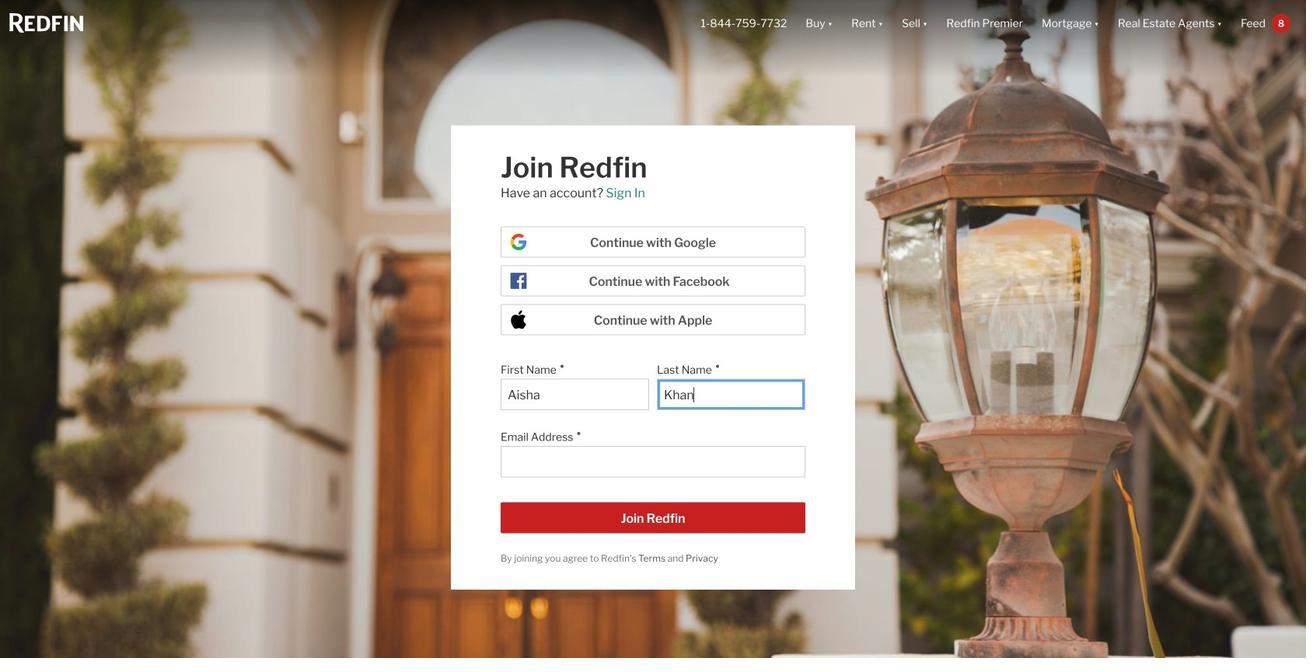 Task type: describe. For each thing, give the bounding box(es) containing it.
last name. required field. element
[[657, 356, 798, 379]]

Last Name text field
[[664, 388, 799, 403]]

first name. required field. element
[[501, 356, 642, 379]]



Task type: vqa. For each thing, say whether or not it's contained in the screenshot.
the left Find
no



Task type: locate. For each thing, give the bounding box(es) containing it.
email address. required field. element
[[501, 423, 798, 447]]

First Name text field
[[508, 388, 643, 403]]



